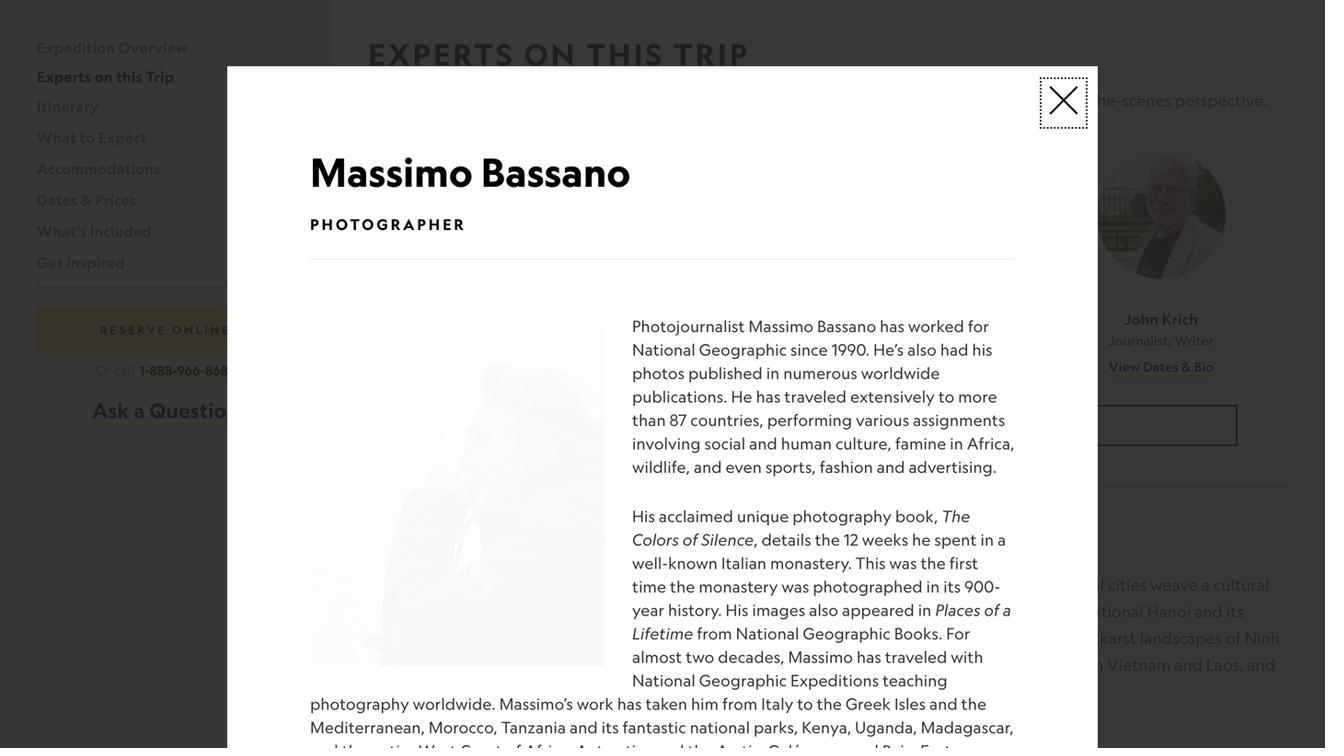 Task type: describe. For each thing, give the bounding box(es) containing it.
a inside button
[[134, 398, 145, 423]]

accommodations link
[[37, 159, 161, 178]]

the up temples,
[[921, 554, 946, 573]]

has right he
[[756, 387, 781, 406]]

to down countryside
[[847, 656, 863, 675]]

1 horizontal spatial this
[[587, 36, 665, 73]]

& for john
[[1182, 359, 1192, 375]]

expeditions
[[791, 671, 880, 690]]

lit
[[880, 602, 895, 621]]

bassano inside photojournalist massimo bassano has worked for national geographic since 1990. he's also had his photos published in numerous worldwide publications. he has traveled extensively to more than 87 countries, performing various assignments involving social and human culture, famine in africa, wildlife, and even sports, fashion and advertising.
[[818, 317, 877, 336]]

0 horizontal spatial was
[[782, 577, 810, 597]]

with inside delve into the treasures of southeast asia, where rural villages, ancient temples, and french colonial cities weave a cultural mosaic that is vibrant and timeless. contrast ho chi minh city's neon-lit streets with charming, traditional hanoi and its intoxicating old quarter, then set out into the vietnamese countryside to discover the spectacular karst landscapes of ninh binh. hear about national geographic grantee projects working to conserve endangered wildlife in vietnam and laos, and join an archaeologist to explore the ancient, crumbling temples at mystical angkor.
[[953, 602, 985, 621]]

a national geographic expert will accompany each departure to share insights and a rare behind-the-scenes perspective.
[[368, 91, 1268, 110]]

wildlife,
[[633, 458, 691, 477]]

photojournalist
[[633, 317, 745, 336]]

the right explore at the left bottom
[[606, 682, 631, 702]]

8687
[[205, 362, 236, 379]]

working
[[783, 656, 843, 675]]

the down "mediterranean,"
[[342, 742, 367, 749]]

1 horizontal spatial photography
[[793, 507, 892, 526]]

its inside delve into the treasures of southeast asia, where rural villages, ancient temples, and french colonial cities weave a cultural mosaic that is vibrant and timeless. contrast ho chi minh city's neon-lit streets with charming, traditional hanoi and its intoxicating old quarter, then set out into the vietnamese countryside to discover the spectacular karst landscapes of ninh binh. hear about national geographic grantee projects working to conserve endangered wildlife in vietnam and laos, and join an archaeologist to explore the ancient, crumbling temples at mystical angkor.
[[1227, 602, 1245, 621]]

french
[[994, 575, 1044, 595]]

of inside "places of a lifetime"
[[985, 601, 1000, 620]]

him
[[691, 695, 719, 714]]

a inside delve into the treasures of southeast asia, where rural villages, ancient temples, and french colonial cities weave a cultural mosaic that is vibrant and timeless. contrast ho chi minh city's neon-lit streets with charming, traditional hanoi and its intoxicating old quarter, then set out into the vietnamese countryside to discover the spectacular karst landscapes of ninh binh. hear about national geographic grantee projects working to conserve endangered wildlife in vietnam and laos, and join an archaeologist to explore the ancient, crumbling temples at mystical angkor.
[[1202, 575, 1211, 595]]

conserve
[[867, 656, 934, 675]]

geographic down neon-
[[803, 624, 891, 644]]

and up landscapes
[[1195, 602, 1224, 621]]

ask a question button
[[92, 398, 239, 425]]

a inside "places of a lifetime"
[[1004, 601, 1012, 620]]

what's included link
[[37, 222, 152, 241]]

worldwide.
[[413, 695, 496, 714]]

delve into the treasures of southeast asia, where rural villages, ancient temples, and french colonial cities weave a cultural mosaic that is vibrant and timeless. contrast ho chi minh city's neon-lit streets with charming, traditional hanoi and its intoxicating old quarter, then set out into the vietnamese countryside to discover the spectacular karst landscapes of ninh binh. hear about national geographic grantee projects working to conserve endangered wildlife in vietnam and laos, and join an archaeologist to explore the ancient, crumbling temples at mystical angkor.
[[368, 575, 1281, 702]]

show more experts button
[[419, 405, 1238, 447]]

antarctica
[[576, 742, 653, 749]]

hear
[[408, 656, 444, 675]]

and down the culture,
[[877, 458, 906, 477]]

expedition overview
[[37, 38, 188, 57]]

reserve online
[[100, 323, 231, 337]]

what
[[37, 128, 76, 147]]

0 vertical spatial was
[[890, 554, 918, 573]]

colors
[[633, 530, 679, 550]]

1990.
[[832, 340, 870, 359]]

bassano for massimo bassano photographer
[[500, 310, 557, 329]]

expedition overview link
[[37, 38, 188, 57]]

villages,
[[772, 575, 832, 595]]

set
[[595, 629, 617, 648]]

publications.
[[633, 387, 728, 406]]

weave
[[1151, 575, 1199, 595]]

& left prices at the top of the page
[[81, 191, 92, 209]]

view for massimo
[[443, 359, 474, 375]]

also inside , details the 12 weeks he spent in a well-known italian monastery. this was the first time the monastery was photographed in its 900- year history. his images also appeared in
[[810, 601, 839, 620]]

old
[[460, 629, 488, 648]]

the up the is
[[447, 575, 473, 595]]

dates & prices
[[37, 191, 136, 209]]

bio for bassano
[[528, 359, 548, 375]]

parks,
[[754, 718, 799, 737]]

traveled inside from national geographic books. for almost two decades, massimo has traveled with national geographic expeditions teaching photography worldwide. massimo's work has taken him from italy to the greek isles and the mediterranean, morocco, tanzania and its fantastic national parks, kenya, uganda, madagascar, and the entire west coast of africa. antarctica and the arctic, galápagos and baja, e
[[886, 648, 948, 667]]

view for karen
[[776, 359, 808, 375]]

uganda,
[[856, 718, 918, 737]]

archaeologist
[[421, 682, 522, 702]]

the left 12
[[815, 530, 841, 550]]

photos
[[633, 364, 685, 383]]

unique
[[737, 507, 789, 526]]

contrast
[[630, 602, 694, 621]]

book,
[[896, 507, 939, 526]]

geographic inside delve into the treasures of southeast asia, where rural villages, ancient temples, and french colonial cities weave a cultural mosaic that is vibrant and timeless. contrast ho chi minh city's neon-lit streets with charming, traditional hanoi and its intoxicating old quarter, then set out into the vietnamese countryside to discover the spectacular karst landscapes of ninh binh. hear about national geographic grantee projects working to conserve endangered wildlife in vietnam and laos, and join an archaeologist to explore the ancient, crumbling temples at mystical angkor.
[[563, 656, 650, 675]]

national inside photojournalist massimo bassano has worked for national geographic since 1990. he's also had his photos published in numerous worldwide publications. he has traveled extensively to more than 87 countries, performing various assignments involving social and human culture, famine in africa, wildlife, and even sports, fashion and advertising.
[[633, 340, 696, 359]]

ask a question
[[92, 398, 239, 423]]

national up taken
[[633, 671, 696, 690]]

rural
[[734, 575, 768, 595]]

has up he's
[[880, 317, 905, 336]]

& for massimo
[[515, 359, 525, 375]]

greek
[[846, 695, 891, 714]]

itinerary link
[[37, 97, 99, 115]]

and up the quarter,
[[530, 602, 558, 621]]

endangered
[[937, 656, 1029, 675]]

and down social
[[694, 458, 722, 477]]

and down the uganda,
[[851, 742, 879, 749]]

italy
[[762, 695, 794, 714]]

africa.
[[525, 742, 573, 749]]

0 vertical spatial itinerary
[[37, 97, 99, 115]]

its inside , details the 12 weeks he spent in a well-known italian monastery. this was the first time the monastery was photographed in its 900- year history. his images also appeared in
[[944, 577, 962, 597]]

he
[[913, 530, 931, 550]]

geographic inside photojournalist massimo bassano has worked for national geographic since 1990. he's also had his photos published in numerous worldwide publications. he has traveled extensively to more than 87 countries, performing various assignments involving social and human culture, famine in africa, wildlife, and even sports, fashion and advertising.
[[700, 340, 787, 359]]

assignments
[[913, 411, 1006, 430]]

spent
[[935, 530, 977, 550]]

treasures
[[476, 575, 545, 595]]

in down assignments
[[950, 434, 964, 453]]

vietnamese
[[712, 629, 802, 648]]

photographed
[[813, 577, 923, 597]]

the up kenya,
[[817, 695, 843, 714]]

view for john
[[1110, 359, 1141, 375]]

john
[[1125, 310, 1159, 329]]

kenya,
[[802, 718, 852, 737]]

ancient
[[835, 575, 890, 595]]

insights
[[894, 91, 951, 110]]

the up endangered at the bottom right
[[983, 629, 1008, 648]]

behind-
[[1032, 91, 1091, 110]]

1 horizontal spatial into
[[650, 629, 680, 648]]

0 horizontal spatial this
[[116, 67, 143, 86]]

to up tanzania
[[525, 682, 541, 702]]

writer
[[1175, 333, 1214, 348]]

sports,
[[766, 458, 817, 477]]

1 horizontal spatial experts
[[368, 36, 515, 73]]

in right spent
[[981, 530, 995, 550]]

mosaic
[[368, 602, 420, 621]]

prices
[[95, 191, 136, 209]]

morocco,
[[429, 718, 498, 737]]

discover
[[917, 629, 979, 648]]

at
[[841, 682, 856, 702]]

and left 'rare'
[[955, 91, 983, 110]]

reserve online link
[[37, 306, 295, 354]]

the down national
[[688, 742, 713, 749]]

included
[[90, 222, 152, 241]]

close icon image
[[1049, 85, 1080, 116]]

galápagos
[[768, 742, 847, 749]]

what to expect link
[[37, 128, 147, 147]]

bassano for massimo bassano
[[481, 147, 631, 197]]

and down fantastic
[[656, 742, 685, 749]]

call
[[115, 363, 135, 378]]

bio for krich
[[1195, 359, 1214, 375]]

and down show on the bottom right
[[750, 434, 778, 453]]

0 horizontal spatial on
[[95, 67, 113, 86]]

neon-
[[836, 602, 880, 621]]

and down "mediterranean,"
[[310, 742, 339, 749]]

from national geographic books. for almost two decades, massimo has traveled with national geographic expeditions teaching photography worldwide. massimo's work has taken him from italy to the greek isles and the mediterranean, morocco, tanzania and its fantastic national parks, kenya, uganda, madagascar, and the entire west coast of africa. antarctica and the arctic, galápagos and baja, e
[[310, 624, 1014, 749]]

to right what
[[80, 128, 95, 147]]

colonial
[[1047, 575, 1105, 595]]

1-888-966-8687 link
[[139, 362, 236, 380]]

numerous
[[784, 364, 858, 383]]

of inside the colors of silence
[[683, 530, 698, 550]]

also inside photojournalist massimo bassano has worked for national geographic since 1990. he's also had his photos published in numerous worldwide publications. he has traveled extensively to more than 87 countries, performing various assignments involving social and human culture, famine in africa, wildlife, and even sports, fashion and advertising.
[[908, 340, 937, 359]]

to left share
[[831, 91, 847, 110]]

the down known
[[670, 577, 696, 597]]

chi
[[723, 602, 748, 621]]

grantee
[[654, 656, 715, 675]]

and down first
[[962, 575, 990, 595]]

cities
[[1109, 575, 1147, 595]]

dates & prices link
[[37, 191, 136, 209]]

explore
[[545, 682, 602, 702]]

entire
[[371, 742, 415, 749]]

acclaimed
[[659, 507, 734, 526]]

in left numerous
[[767, 364, 780, 383]]

landscapes
[[1141, 629, 1223, 648]]

year
[[633, 601, 665, 620]]

or
[[96, 363, 112, 378]]



Task type: locate. For each thing, give the bounding box(es) containing it.
0 vertical spatial traveled
[[785, 387, 847, 406]]

this down expedition overview
[[116, 67, 143, 86]]

involving
[[633, 434, 701, 453]]

& for karen
[[849, 359, 859, 375]]

and down landscapes
[[1175, 656, 1203, 675]]

0 vertical spatial his
[[633, 507, 656, 526]]

2 horizontal spatial its
[[1227, 602, 1245, 621]]

1 vertical spatial also
[[810, 601, 839, 620]]

traveled up teaching
[[886, 648, 948, 667]]

his
[[973, 340, 993, 359]]

0 vertical spatial its
[[944, 577, 962, 597]]

worldwide
[[862, 364, 941, 383]]

dates for massimo
[[477, 359, 513, 375]]

1 view dates & bio from the left
[[443, 359, 548, 375]]

dates
[[37, 191, 78, 209], [477, 359, 513, 375], [811, 359, 846, 375], [1144, 359, 1179, 375]]

to up assignments
[[939, 387, 955, 406]]

a inside , details the 12 weeks he spent in a well-known italian monastery. this was the first time the monastery was photographed in its 900- year history. his images also appeared in
[[998, 530, 1007, 550]]

0 horizontal spatial view dates & bio
[[443, 359, 548, 375]]

its up antarctica on the left of page
[[602, 718, 619, 737]]

appeared
[[842, 601, 915, 620]]

massimo inside massimo bassano photographer
[[434, 310, 496, 329]]

a left 'rare'
[[987, 91, 995, 110]]

view dates & bio for bassano
[[443, 359, 548, 375]]

charming,
[[989, 602, 1063, 621]]

3 view dates & bio from the left
[[1110, 359, 1214, 375]]

view down journalist,
[[1110, 359, 1141, 375]]

the up "madagascar," at the bottom of page
[[962, 695, 987, 714]]

he
[[732, 387, 753, 406]]

experts
[[368, 36, 515, 73], [37, 67, 92, 86], [845, 419, 913, 433]]

baja,
[[883, 742, 917, 749]]

photographer massimo bassano in profile with his hand over his mouth near the sea image
[[310, 321, 605, 666]]

almost
[[633, 648, 683, 667]]

0 horizontal spatial view
[[443, 359, 474, 375]]

1 vertical spatial its
[[1227, 602, 1245, 621]]

1 horizontal spatial view
[[776, 359, 808, 375]]

2 view dates & bio from the left
[[776, 359, 881, 375]]

dates down karen kasmauski photographer
[[811, 359, 846, 375]]

in down karst
[[1091, 656, 1104, 675]]

traditional
[[1066, 602, 1144, 621]]

view dates & bio
[[443, 359, 548, 375], [776, 359, 881, 375], [1110, 359, 1214, 375]]

1 horizontal spatial experts on this trip
[[368, 36, 750, 73]]

accommodations
[[37, 159, 161, 178]]

& down massimo bassano photographer
[[515, 359, 525, 375]]

2 bio from the left
[[861, 359, 881, 375]]

various
[[856, 411, 910, 430]]

0 vertical spatial also
[[908, 340, 937, 359]]

bio down massimo bassano photographer
[[528, 359, 548, 375]]

with up for
[[953, 602, 985, 621]]

has up "mystical"
[[857, 648, 882, 667]]

&
[[81, 191, 92, 209], [515, 359, 525, 375], [849, 359, 859, 375], [1182, 359, 1192, 375]]

social
[[705, 434, 746, 453]]

national down the minh
[[736, 624, 800, 644]]

in up books.
[[919, 601, 932, 620]]

massimo bassano photographer
[[434, 310, 557, 348]]

was down monastery.
[[782, 577, 810, 597]]

ninh
[[1245, 629, 1281, 648]]

1 vertical spatial photography
[[310, 695, 409, 714]]

from
[[697, 624, 733, 644], [723, 695, 758, 714]]

his
[[633, 507, 656, 526], [726, 601, 749, 620]]

more
[[959, 387, 998, 406]]

the colors of silence
[[633, 507, 971, 550]]

share
[[850, 91, 890, 110]]

1 horizontal spatial on
[[524, 36, 578, 73]]

to inside photojournalist massimo bassano has worked for national geographic since 1990. he's also had his photos published in numerous worldwide publications. he has traveled extensively to more than 87 countries, performing various assignments involving social and human culture, famine in africa, wildlife, and even sports, fashion and advertising.
[[939, 387, 955, 406]]

photographer inside karen kasmauski photographer
[[786, 333, 872, 348]]

this
[[587, 36, 665, 73], [116, 67, 143, 86]]

dates for karen
[[811, 359, 846, 375]]

get inspired link
[[37, 253, 125, 272]]

bio up extensively
[[861, 359, 881, 375]]

a right spent
[[998, 530, 1007, 550]]

0 vertical spatial into
[[414, 575, 444, 595]]

timeless.
[[562, 602, 627, 621]]

2 view from the left
[[776, 359, 808, 375]]

decades,
[[718, 648, 785, 667]]

geographic left expert
[[451, 91, 538, 110]]

photography up "mediterranean,"
[[310, 695, 409, 714]]

its inside from national geographic books. for almost two decades, massimo has traveled with national geographic expeditions teaching photography worldwide. massimo's work has taken him from italy to the greek isles and the mediterranean, morocco, tanzania and its fantastic national parks, kenya, uganda, madagascar, and the entire west coast of africa. antarctica and the arctic, galápagos and baja, e
[[602, 718, 619, 737]]

for
[[947, 624, 971, 644]]

dates down journalist,
[[1144, 359, 1179, 375]]

1 vertical spatial was
[[782, 577, 810, 597]]

1 vertical spatial into
[[650, 629, 680, 648]]

and down work
[[570, 718, 598, 737]]

view dates & bio down journalist,
[[1110, 359, 1214, 375]]

silence
[[702, 530, 754, 550]]

then
[[557, 629, 591, 648]]

quarter,
[[491, 629, 553, 648]]

spectacular
[[1012, 629, 1097, 648]]

in up streets
[[927, 577, 940, 597]]

scenes
[[1123, 91, 1172, 110]]

minh
[[751, 602, 789, 621]]

1 horizontal spatial traveled
[[886, 648, 948, 667]]

perspective.
[[1176, 91, 1268, 110]]

on
[[524, 36, 578, 73], [95, 67, 113, 86]]

a right ask
[[134, 398, 145, 423]]

angkor.
[[924, 682, 982, 702]]

from up national
[[723, 695, 758, 714]]

and up "madagascar," at the bottom of page
[[930, 695, 958, 714]]

well-
[[633, 554, 669, 573]]

0 horizontal spatial itinerary
[[37, 97, 99, 115]]

with down for
[[952, 648, 984, 667]]

show
[[745, 419, 790, 433]]

time
[[633, 577, 667, 597]]

a
[[987, 91, 995, 110], [134, 398, 145, 423], [998, 530, 1007, 550], [1202, 575, 1211, 595], [1004, 601, 1012, 620]]

experts on this trip down expedition overview
[[37, 67, 174, 86]]

also down villages,
[[810, 601, 839, 620]]

a
[[368, 91, 380, 110]]

0 horizontal spatial experts on this trip
[[37, 67, 174, 86]]

2 horizontal spatial view
[[1110, 359, 1141, 375]]

wildlife
[[1033, 656, 1087, 675]]

1 vertical spatial from
[[723, 695, 758, 714]]

3 view from the left
[[1110, 359, 1141, 375]]

to up conserve
[[897, 629, 913, 648]]

his acclaimed unique photography book,
[[633, 507, 942, 526]]

& left he's
[[849, 359, 859, 375]]

into up that
[[414, 575, 444, 595]]

dates up what's
[[37, 191, 78, 209]]

dates for john
[[1144, 359, 1179, 375]]

show more experts
[[745, 419, 913, 433]]

of inside from national geographic books. for almost two decades, massimo has traveled with national geographic expeditions teaching photography worldwide. massimo's work has taken him from italy to the greek isles and the mediterranean, morocco, tanzania and its fantastic national parks, kenya, uganda, madagascar, and the entire west coast of africa. antarctica and the arctic, galápagos and baja, e
[[506, 742, 522, 749]]

coast
[[460, 742, 503, 749]]

national inside delve into the treasures of southeast asia, where rural villages, ancient temples, and french colonial cities weave a cultural mosaic that is vibrant and timeless. contrast ho chi minh city's neon-lit streets with charming, traditional hanoi and its intoxicating old quarter, then set out into the vietnamese countryside to discover the spectacular karst landscapes of ninh binh. hear about national geographic grantee projects working to conserve endangered wildlife in vietnam and laos, and join an archaeologist to explore the ancient, crumbling temples at mystical angkor.
[[496, 656, 559, 675]]

projects
[[718, 656, 779, 675]]

crumbling
[[697, 682, 773, 702]]

his up colors at the bottom
[[633, 507, 656, 526]]

experts inside show more experts button
[[845, 419, 913, 433]]

photographer for karen kasmauski
[[786, 333, 872, 348]]

massimo inside from national geographic books. for almost two decades, massimo has traveled with national geographic expeditions teaching photography worldwide. massimo's work has taken him from italy to the greek isles and the mediterranean, morocco, tanzania and its fantastic national parks, kenya, uganda, madagascar, and the entire west coast of africa. antarctica and the arctic, galápagos and baja, e
[[789, 648, 854, 667]]

national
[[690, 718, 751, 737]]

geographic
[[451, 91, 538, 110], [700, 340, 787, 359], [803, 624, 891, 644], [563, 656, 650, 675], [700, 671, 787, 690]]

expedition
[[37, 38, 115, 57]]

massimo inside photojournalist massimo bassano has worked for national geographic since 1990. he's also had his photos published in numerous worldwide publications. he has traveled extensively to more than 87 countries, performing various assignments involving social and human culture, famine in africa, wildlife, and even sports, fashion and advertising.
[[749, 317, 814, 336]]

national up 'photos'
[[633, 340, 696, 359]]

was down 'weeks'
[[890, 554, 918, 573]]

john krich journalist, writer
[[1110, 310, 1214, 348]]

,
[[754, 530, 758, 550]]

view dates & bio for kasmauski
[[776, 359, 881, 375]]

view down the karen on the right of the page
[[776, 359, 808, 375]]

its
[[944, 577, 962, 597], [1227, 602, 1245, 621], [602, 718, 619, 737]]

experts up the itinerary link
[[37, 67, 92, 86]]

1 horizontal spatial his
[[726, 601, 749, 620]]

geographic down decades,
[[700, 671, 787, 690]]

0 horizontal spatial trip
[[146, 67, 174, 86]]

vietnam
[[1108, 656, 1171, 675]]

view dates & bio down karen kasmauski photographer
[[776, 359, 881, 375]]

city's
[[792, 602, 832, 621]]

geographic up published
[[700, 340, 787, 359]]

known
[[669, 554, 718, 573]]

on up expert
[[524, 36, 578, 73]]

even
[[726, 458, 762, 477]]

1 vertical spatial with
[[952, 648, 984, 667]]

to inside from national geographic books. for almost two decades, massimo has traveled with national geographic expeditions teaching photography worldwide. massimo's work has taken him from italy to the greek isles and the mediterranean, morocco, tanzania and its fantastic national parks, kenya, uganda, madagascar, and the entire west coast of africa. antarctica and the arctic, galápagos and baja, e
[[798, 695, 814, 714]]

bassano inside massimo bassano photographer
[[500, 310, 557, 329]]

has
[[880, 317, 905, 336], [756, 387, 781, 406], [857, 648, 882, 667], [618, 695, 642, 714]]

into down contrast
[[650, 629, 680, 648]]

also down worked
[[908, 340, 937, 359]]

details
[[762, 530, 812, 550]]

1 vertical spatial itinerary
[[368, 523, 552, 561]]

1 view from the left
[[443, 359, 474, 375]]

its up places
[[944, 577, 962, 597]]

places
[[936, 601, 981, 620]]

photography up 12
[[793, 507, 892, 526]]

of down the '900-'
[[985, 601, 1000, 620]]

1 horizontal spatial also
[[908, 340, 937, 359]]

monastery
[[699, 577, 778, 597]]

italian
[[722, 554, 767, 573]]

1 horizontal spatial trip
[[674, 36, 750, 73]]

trip up the "each" on the right top
[[674, 36, 750, 73]]

1 horizontal spatial bio
[[861, 359, 881, 375]]

2 horizontal spatial experts
[[845, 419, 913, 433]]

0 horizontal spatial also
[[810, 601, 839, 620]]

1 horizontal spatial was
[[890, 554, 918, 573]]

0 horizontal spatial photography
[[310, 695, 409, 714]]

karen kasmauski photographer
[[769, 310, 888, 348]]

expect
[[98, 128, 147, 147]]

of up laos,
[[1226, 629, 1242, 648]]

photographer for massimo bassano
[[452, 333, 538, 348]]

massimo's
[[500, 695, 574, 714]]

history.
[[669, 601, 722, 620]]

delve
[[368, 575, 411, 595]]

photography inside from national geographic books. for almost two decades, massimo has traveled with national geographic expeditions teaching photography worldwide. massimo's work has taken him from italy to the greek isles and the mediterranean, morocco, tanzania and its fantastic national parks, kenya, uganda, madagascar, and the entire west coast of africa. antarctica and the arctic, galápagos and baja, e
[[310, 695, 409, 714]]

bio for kasmauski
[[861, 359, 881, 375]]

this up will
[[587, 36, 665, 73]]

0 vertical spatial from
[[697, 624, 733, 644]]

in inside delve into the treasures of southeast asia, where rural villages, ancient temples, and french colonial cities weave a cultural mosaic that is vibrant and timeless. contrast ho chi minh city's neon-lit streets with charming, traditional hanoi and its intoxicating old quarter, then set out into the vietnamese countryside to discover the spectacular karst landscapes of ninh binh. hear about national geographic grantee projects working to conserve endangered wildlife in vietnam and laos, and join an archaeologist to explore the ancient, crumbling temples at mystical angkor.
[[1091, 656, 1104, 675]]

experts up the culture,
[[845, 419, 913, 433]]

experts on this trip up expert
[[368, 36, 750, 73]]

of down tanzania
[[506, 742, 522, 749]]

traveled down numerous
[[785, 387, 847, 406]]

888-
[[150, 362, 177, 379]]

photographer inside massimo bassano photographer
[[452, 333, 538, 348]]

countryside
[[805, 629, 893, 648]]

0 horizontal spatial his
[[633, 507, 656, 526]]

national right a
[[384, 91, 447, 110]]

1 bio from the left
[[528, 359, 548, 375]]

his inside , details the 12 weeks he spent in a well-known italian monastery. this was the first time the monastery was photographed in its 900- year history. his images also appeared in
[[726, 601, 749, 620]]

1 horizontal spatial view dates & bio
[[776, 359, 881, 375]]

0 vertical spatial photography
[[793, 507, 892, 526]]

0 horizontal spatial experts
[[37, 67, 92, 86]]

experts up a
[[368, 36, 515, 73]]

with inside from national geographic books. for almost two decades, massimo has traveled with national geographic expeditions teaching photography worldwide. massimo's work has taken him from italy to the greek isles and the mediterranean, morocco, tanzania and its fantastic national parks, kenya, uganda, madagascar, and the entire west coast of africa. antarctica and the arctic, galápagos and baja, e
[[952, 648, 984, 667]]

0 horizontal spatial bio
[[528, 359, 548, 375]]

traveled inside photojournalist massimo bassano has worked for national geographic since 1990. he's also had his photos published in numerous worldwide publications. he has traveled extensively to more than 87 countries, performing various assignments involving social and human culture, famine in africa, wildlife, and even sports, fashion and advertising.
[[785, 387, 847, 406]]

1 horizontal spatial itinerary
[[368, 523, 552, 561]]

the down 'history.'
[[684, 629, 709, 648]]

view down massimo bassano photographer
[[443, 359, 474, 375]]

images
[[753, 601, 806, 620]]

than
[[633, 411, 666, 430]]

view
[[443, 359, 474, 375], [776, 359, 808, 375], [1110, 359, 1141, 375]]

to right italy
[[798, 695, 814, 714]]

a down the french
[[1004, 601, 1012, 620]]

0 horizontal spatial traveled
[[785, 387, 847, 406]]

2 vertical spatial its
[[602, 718, 619, 737]]

where
[[684, 575, 730, 595]]

1 vertical spatial traveled
[[886, 648, 948, 667]]

itinerary up what
[[37, 97, 99, 115]]

and down "ninh" on the right bottom of page
[[1248, 656, 1276, 675]]

has up fantastic
[[618, 695, 642, 714]]

ancient,
[[635, 682, 694, 702]]

temples
[[777, 682, 837, 702]]

rare
[[999, 91, 1028, 110]]

dates down massimo bassano photographer
[[477, 359, 513, 375]]

3 bio from the left
[[1195, 359, 1214, 375]]

cultural
[[1214, 575, 1270, 595]]

from down the ho
[[697, 624, 733, 644]]

had
[[941, 340, 969, 359]]

0 vertical spatial with
[[953, 602, 985, 621]]

2 horizontal spatial view dates & bio
[[1110, 359, 1214, 375]]

view dates & bio down massimo bassano photographer
[[443, 359, 548, 375]]

get inspired
[[37, 253, 125, 272]]

isles
[[895, 695, 926, 714]]

its down cultural
[[1227, 602, 1245, 621]]

view dates & bio for krich
[[1110, 359, 1214, 375]]

0 horizontal spatial its
[[602, 718, 619, 737]]

2 horizontal spatial bio
[[1195, 359, 1214, 375]]

photography
[[793, 507, 892, 526], [310, 695, 409, 714]]

1 horizontal spatial its
[[944, 577, 962, 597]]

bio down writer
[[1195, 359, 1214, 375]]

on down expedition overview
[[95, 67, 113, 86]]

his down monastery
[[726, 601, 749, 620]]

1 vertical spatial his
[[726, 601, 749, 620]]

0 horizontal spatial into
[[414, 575, 444, 595]]

of right treasures
[[548, 575, 563, 595]]

itinerary up treasures
[[368, 523, 552, 561]]

national
[[384, 91, 447, 110], [633, 340, 696, 359], [736, 624, 800, 644], [496, 656, 559, 675], [633, 671, 696, 690]]



Task type: vqa. For each thing, say whether or not it's contained in the screenshot.
should
no



